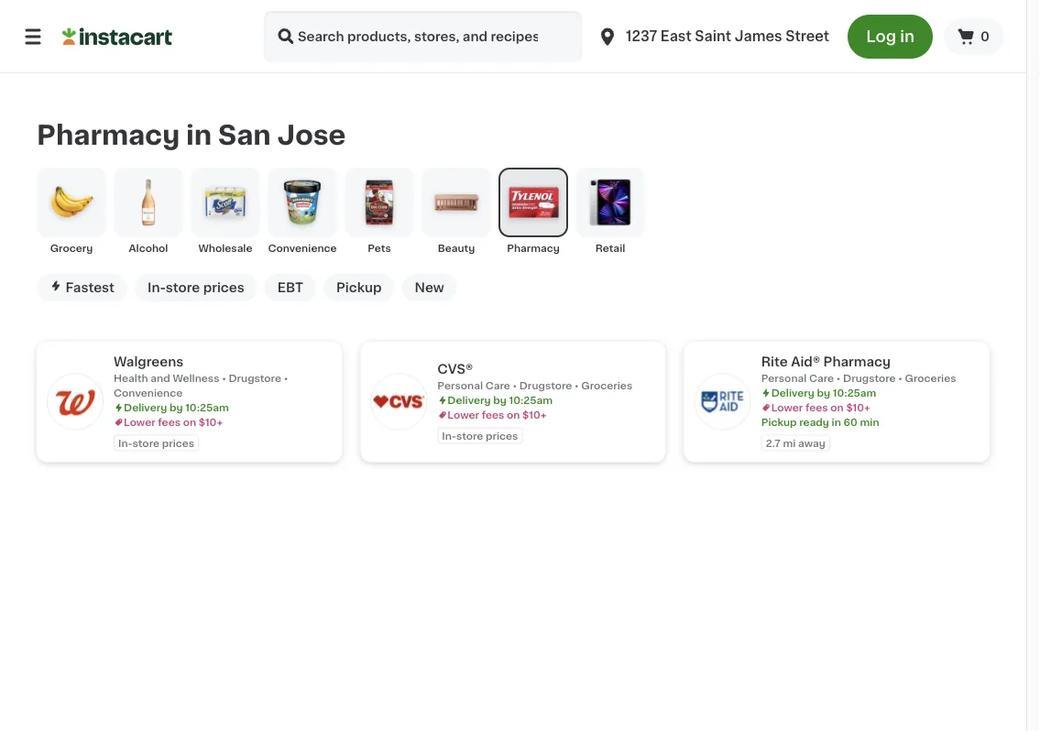 Task type: locate. For each thing, give the bounding box(es) containing it.
$10+
[[847, 403, 871, 413], [523, 410, 547, 420], [199, 418, 223, 428]]

street
[[786, 30, 830, 43]]

2 horizontal spatial delivery by 10:25am
[[772, 388, 877, 398]]

on for care
[[507, 410, 520, 420]]

2 horizontal spatial on
[[831, 403, 844, 413]]

2 horizontal spatial fees
[[806, 403, 829, 413]]

2 horizontal spatial store
[[457, 431, 484, 441]]

fees down and
[[158, 418, 181, 428]]

pets button
[[345, 168, 415, 256]]

fees
[[806, 403, 829, 413], [482, 410, 505, 420], [158, 418, 181, 428]]

0 vertical spatial in
[[901, 29, 915, 44]]

2 horizontal spatial by
[[818, 388, 831, 398]]

60
[[844, 418, 858, 428]]

0 horizontal spatial delivery
[[124, 403, 167, 413]]

groceries
[[906, 374, 957, 384], [582, 381, 633, 391]]

in-
[[148, 281, 166, 294], [442, 431, 457, 441], [118, 438, 133, 448]]

0 horizontal spatial lower
[[124, 418, 156, 428]]

1 horizontal spatial pickup
[[762, 418, 798, 428]]

log in button
[[848, 15, 934, 59]]

in-store prices down cvs®
[[442, 431, 519, 441]]

delivery by 10:25am down and
[[124, 403, 229, 413]]

1 horizontal spatial convenience
[[268, 243, 337, 253]]

convenience down and
[[114, 388, 183, 398]]

2 horizontal spatial delivery
[[772, 388, 815, 398]]

delivery for aid®
[[772, 388, 815, 398]]

beauty button
[[422, 168, 492, 256]]

$10+ down wellness
[[199, 418, 223, 428]]

pickup up 2.7
[[762, 418, 798, 428]]

by
[[818, 388, 831, 398], [494, 396, 507, 406], [170, 403, 183, 413]]

delivery down cvs®
[[448, 396, 491, 406]]

lower fees on $10+ up pickup ready in 60 min
[[772, 403, 871, 413]]

10:25am down cvs® personal care • drugstore • groceries
[[509, 396, 553, 406]]

0 vertical spatial pickup
[[337, 281, 382, 294]]

1 vertical spatial convenience
[[114, 388, 183, 398]]

health
[[114, 374, 148, 384]]

2 horizontal spatial pharmacy
[[824, 356, 891, 369]]

wellness
[[173, 374, 220, 384]]

pickup down pets
[[337, 281, 382, 294]]

0 horizontal spatial lower fees on $10+
[[124, 418, 223, 428]]

1 vertical spatial pharmacy
[[507, 243, 560, 253]]

0 horizontal spatial pharmacy
[[37, 122, 180, 148]]

1 horizontal spatial personal
[[762, 374, 807, 384]]

in- down cvs®
[[442, 431, 457, 441]]

delivery down aid®
[[772, 388, 815, 398]]

delivery by 10:25am down cvs® personal care • drugstore • groceries
[[448, 396, 553, 406]]

pharmacy
[[37, 122, 180, 148], [507, 243, 560, 253], [824, 356, 891, 369]]

1 vertical spatial in
[[186, 122, 212, 148]]

1 horizontal spatial on
[[507, 410, 520, 420]]

pickup for pickup
[[337, 281, 382, 294]]

log
[[867, 29, 897, 44]]

by down and
[[170, 403, 183, 413]]

1 horizontal spatial lower fees on $10+
[[448, 410, 547, 420]]

convenience inside walgreens health and wellness • drugstore • convenience
[[114, 388, 183, 398]]

in- for cvs®
[[442, 431, 457, 441]]

•
[[222, 374, 226, 384], [284, 374, 288, 384], [837, 374, 841, 384], [899, 374, 903, 384], [513, 381, 517, 391], [575, 381, 579, 391]]

fastest
[[65, 281, 115, 294]]

in-store prices
[[148, 281, 245, 294], [442, 431, 519, 441], [118, 438, 195, 448]]

lower for health
[[124, 418, 156, 428]]

2 horizontal spatial 10:25am
[[833, 388, 877, 398]]

0 horizontal spatial fees
[[158, 418, 181, 428]]

care
[[810, 374, 835, 384], [486, 381, 511, 391]]

lower fees on $10+ down cvs® personal care • drugstore • groceries
[[448, 410, 547, 420]]

1 horizontal spatial delivery
[[448, 396, 491, 406]]

min
[[861, 418, 880, 428]]

1 horizontal spatial lower
[[448, 410, 480, 420]]

delivery for personal
[[448, 396, 491, 406]]

convenience up ebt button
[[268, 243, 337, 253]]

in left san
[[186, 122, 212, 148]]

10:25am
[[833, 388, 877, 398], [509, 396, 553, 406], [185, 403, 229, 413]]

2 horizontal spatial lower
[[772, 403, 804, 413]]

10:25am for pharmacy
[[833, 388, 877, 398]]

prices down wholesale
[[203, 281, 245, 294]]

1 horizontal spatial prices
[[203, 281, 245, 294]]

delivery for health
[[124, 403, 167, 413]]

0 horizontal spatial care
[[486, 381, 511, 391]]

personal down cvs®
[[438, 381, 483, 391]]

lower for aid®
[[772, 403, 804, 413]]

store
[[166, 281, 200, 294], [457, 431, 484, 441], [133, 438, 160, 448]]

2 1237 east saint james street button from the left
[[597, 11, 830, 62]]

1 horizontal spatial 10:25am
[[509, 396, 553, 406]]

0 horizontal spatial convenience
[[114, 388, 183, 398]]

care inside cvs® personal care • drugstore • groceries
[[486, 381, 511, 391]]

2 horizontal spatial drugstore
[[844, 374, 897, 384]]

lower fees on $10+ for pharmacy
[[772, 403, 871, 413]]

1 horizontal spatial groceries
[[906, 374, 957, 384]]

1 vertical spatial pickup
[[762, 418, 798, 428]]

cvs® personal care • drugstore • groceries
[[438, 363, 633, 391]]

pickup inside button
[[337, 281, 382, 294]]

0 horizontal spatial pickup
[[337, 281, 382, 294]]

1 1237 east saint james street button from the left
[[590, 11, 837, 62]]

1 horizontal spatial store
[[166, 281, 200, 294]]

lower down health
[[124, 418, 156, 428]]

delivery by 10:25am up pickup ready in 60 min
[[772, 388, 877, 398]]

delivery by 10:25am
[[772, 388, 877, 398], [448, 396, 553, 406], [124, 403, 229, 413]]

$10+ for and
[[199, 418, 223, 428]]

1 horizontal spatial $10+
[[523, 410, 547, 420]]

fees for care
[[482, 410, 505, 420]]

0 horizontal spatial $10+
[[199, 418, 223, 428]]

store down cvs®
[[457, 431, 484, 441]]

0 horizontal spatial by
[[170, 403, 183, 413]]

store down alcohol
[[166, 281, 200, 294]]

lower up "ready"
[[772, 403, 804, 413]]

prices
[[203, 281, 245, 294], [486, 431, 519, 441], [162, 438, 195, 448]]

alcohol button
[[114, 168, 183, 256]]

in-store prices down wholesale
[[148, 281, 245, 294]]

2 horizontal spatial lower fees on $10+
[[772, 403, 871, 413]]

0 horizontal spatial prices
[[162, 438, 195, 448]]

and
[[151, 374, 170, 384]]

1 horizontal spatial in-
[[148, 281, 166, 294]]

1 horizontal spatial pharmacy
[[507, 243, 560, 253]]

pharmacy right 'beauty'
[[507, 243, 560, 253]]

on down wellness
[[183, 418, 196, 428]]

saint
[[695, 30, 732, 43]]

drugstore
[[229, 374, 282, 384], [844, 374, 897, 384], [520, 381, 573, 391]]

2 vertical spatial in
[[832, 418, 842, 428]]

personal
[[762, 374, 807, 384], [438, 381, 483, 391]]

0 horizontal spatial on
[[183, 418, 196, 428]]

drugstore inside walgreens health and wellness • drugstore • convenience
[[229, 374, 282, 384]]

lower down cvs®
[[448, 410, 480, 420]]

1 horizontal spatial in
[[832, 418, 842, 428]]

10:25am for and
[[185, 403, 229, 413]]

convenience button
[[268, 168, 337, 256]]

pharmacy inside button
[[507, 243, 560, 253]]

pickup ready in 60 min
[[762, 418, 880, 428]]

pharmacy for pharmacy in san jose
[[37, 122, 180, 148]]

walgreens health and wellness • drugstore • convenience
[[114, 356, 288, 398]]

lower fees on $10+ down and
[[124, 418, 223, 428]]

aid®
[[792, 356, 821, 369]]

2 horizontal spatial $10+
[[847, 403, 871, 413]]

2 horizontal spatial in-
[[442, 431, 457, 441]]

by down cvs® personal care • drugstore • groceries
[[494, 396, 507, 406]]

0 horizontal spatial groceries
[[582, 381, 633, 391]]

0 horizontal spatial delivery by 10:25am
[[124, 403, 229, 413]]

prices inside button
[[203, 281, 245, 294]]

0 horizontal spatial store
[[133, 438, 160, 448]]

delivery
[[772, 388, 815, 398], [448, 396, 491, 406], [124, 403, 167, 413]]

grocery
[[50, 243, 93, 253]]

0 horizontal spatial drugstore
[[229, 374, 282, 384]]

10:25am down rite aid® pharmacy personal care • drugstore • groceries
[[833, 388, 877, 398]]

convenience
[[268, 243, 337, 253], [114, 388, 183, 398]]

in-store prices down and
[[118, 438, 195, 448]]

1 horizontal spatial fees
[[482, 410, 505, 420]]

on for pharmacy
[[831, 403, 844, 413]]

rite aid® pharmacy personal care • drugstore • groceries
[[762, 356, 957, 384]]

1 horizontal spatial delivery by 10:25am
[[448, 396, 553, 406]]

2 vertical spatial pharmacy
[[824, 356, 891, 369]]

in-store prices for cvs®
[[442, 431, 519, 441]]

0 horizontal spatial 10:25am
[[185, 403, 229, 413]]

new
[[415, 281, 445, 294]]

on down cvs® personal care • drugstore • groceries
[[507, 410, 520, 420]]

prices for cvs®
[[486, 431, 519, 441]]

$10+ up 60
[[847, 403, 871, 413]]

fees for pharmacy
[[806, 403, 829, 413]]

care inside rite aid® pharmacy personal care • drugstore • groceries
[[810, 374, 835, 384]]

rite aid® pharmacy image
[[696, 375, 751, 430]]

retail
[[596, 243, 626, 253]]

on up 60
[[831, 403, 844, 413]]

by up pickup ready in 60 min
[[818, 388, 831, 398]]

wholesale
[[199, 243, 253, 253]]

1237 east saint james street button
[[590, 11, 837, 62], [597, 11, 830, 62]]

0 vertical spatial convenience
[[268, 243, 337, 253]]

pharmacy right aid®
[[824, 356, 891, 369]]

0 horizontal spatial in
[[186, 122, 212, 148]]

pharmacy up grocery button
[[37, 122, 180, 148]]

store down and
[[133, 438, 160, 448]]

east
[[661, 30, 692, 43]]

2 horizontal spatial in
[[901, 29, 915, 44]]

personal down the rite
[[762, 374, 807, 384]]

in
[[901, 29, 915, 44], [186, 122, 212, 148], [832, 418, 842, 428]]

$10+ down cvs® personal care • drugstore • groceries
[[523, 410, 547, 420]]

1 horizontal spatial drugstore
[[520, 381, 573, 391]]

10:25am down wellness
[[185, 403, 229, 413]]

store for cvs®
[[457, 431, 484, 441]]

1 horizontal spatial by
[[494, 396, 507, 406]]

lower
[[772, 403, 804, 413], [448, 410, 480, 420], [124, 418, 156, 428]]

alcohol
[[129, 243, 168, 253]]

in for log
[[901, 29, 915, 44]]

delivery down health
[[124, 403, 167, 413]]

drugstore inside cvs® personal care • drugstore • groceries
[[520, 381, 573, 391]]

in left 60
[[832, 418, 842, 428]]

fees down cvs® personal care • drugstore • groceries
[[482, 410, 505, 420]]

lower fees on $10+
[[772, 403, 871, 413], [448, 410, 547, 420], [124, 418, 223, 428]]

0 vertical spatial pharmacy
[[37, 122, 180, 148]]

pickup
[[337, 281, 382, 294], [762, 418, 798, 428]]

jose
[[277, 122, 346, 148]]

in- down health
[[118, 438, 133, 448]]

wholesale button
[[191, 168, 260, 256]]

drugstore inside rite aid® pharmacy personal care • drugstore • groceries
[[844, 374, 897, 384]]

fees up "ready"
[[806, 403, 829, 413]]

0 horizontal spatial personal
[[438, 381, 483, 391]]

2 horizontal spatial prices
[[486, 431, 519, 441]]

in right log
[[901, 29, 915, 44]]

prices down cvs® personal care • drugstore • groceries
[[486, 431, 519, 441]]

in- down alcohol
[[148, 281, 166, 294]]

on
[[831, 403, 844, 413], [507, 410, 520, 420], [183, 418, 196, 428]]

1237
[[626, 30, 658, 43]]

delivery by 10:25am for pharmacy
[[772, 388, 877, 398]]

prices down and
[[162, 438, 195, 448]]

personal inside rite aid® pharmacy personal care • drugstore • groceries
[[762, 374, 807, 384]]

cvs® image
[[372, 375, 427, 430]]

1 horizontal spatial care
[[810, 374, 835, 384]]

None search field
[[264, 11, 582, 62]]

in inside "button"
[[901, 29, 915, 44]]

0 horizontal spatial in-
[[118, 438, 133, 448]]



Task type: describe. For each thing, give the bounding box(es) containing it.
pets
[[368, 243, 391, 253]]

$10+ for care
[[523, 410, 547, 420]]

retail button
[[576, 168, 646, 256]]

delivery by 10:25am for and
[[124, 403, 229, 413]]

groceries inside rite aid® pharmacy personal care • drugstore • groceries
[[906, 374, 957, 384]]

fees for and
[[158, 418, 181, 428]]

new button
[[402, 274, 457, 302]]

store inside button
[[166, 281, 200, 294]]

mi
[[784, 438, 796, 448]]

in-store prices inside in-store prices button
[[148, 281, 245, 294]]

lower fees on $10+ for care
[[448, 410, 547, 420]]

log in
[[867, 29, 915, 44]]

10:25am for care
[[509, 396, 553, 406]]

store for walgreens
[[133, 438, 160, 448]]

walgreens
[[114, 356, 184, 369]]

in- for walgreens
[[118, 438, 133, 448]]

2.7 mi away
[[766, 438, 826, 448]]

pharmacy in san jose
[[37, 122, 346, 148]]

groceries inside cvs® personal care • drugstore • groceries
[[582, 381, 633, 391]]

ebt button
[[265, 274, 316, 302]]

cvs®
[[438, 363, 474, 376]]

by for care
[[494, 396, 507, 406]]

2.7
[[766, 438, 781, 448]]

away
[[799, 438, 826, 448]]

pharmacy inside rite aid® pharmacy personal care • drugstore • groceries
[[824, 356, 891, 369]]

in-store prices button
[[135, 274, 257, 302]]

fastest button
[[37, 274, 127, 302]]

on for and
[[183, 418, 196, 428]]

delivery by 10:25am for care
[[448, 396, 553, 406]]

pharmacy button
[[499, 168, 569, 256]]

pickup for pickup ready in 60 min
[[762, 418, 798, 428]]

grocery button
[[37, 168, 106, 256]]

lower fees on $10+ for and
[[124, 418, 223, 428]]

prices for walgreens
[[162, 438, 195, 448]]

lower for personal
[[448, 410, 480, 420]]

by for and
[[170, 403, 183, 413]]

convenience inside button
[[268, 243, 337, 253]]

instacart logo image
[[62, 26, 172, 48]]

ebt
[[278, 281, 304, 294]]

pharmacy for pharmacy
[[507, 243, 560, 253]]

pickup button
[[324, 274, 395, 302]]

by for pharmacy
[[818, 388, 831, 398]]

personal inside cvs® personal care • drugstore • groceries
[[438, 381, 483, 391]]

$10+ for pharmacy
[[847, 403, 871, 413]]

0
[[981, 30, 990, 43]]

rite
[[762, 356, 789, 369]]

walgreens image
[[48, 375, 103, 430]]

Search field
[[264, 11, 582, 62]]

1237 east saint james street
[[626, 30, 830, 43]]

ready
[[800, 418, 830, 428]]

james
[[735, 30, 783, 43]]

pharmacy in san jose main content
[[0, 73, 1027, 492]]

beauty
[[438, 243, 475, 253]]

in-store prices for walgreens
[[118, 438, 195, 448]]

0 button
[[945, 18, 1005, 55]]

in for pharmacy
[[186, 122, 212, 148]]

in- inside button
[[148, 281, 166, 294]]

san
[[218, 122, 271, 148]]



Task type: vqa. For each thing, say whether or not it's contained in the screenshot.
Matcha within the Kirkland Signature Organic Matcha Sencha Green Tea, 100 ct
no



